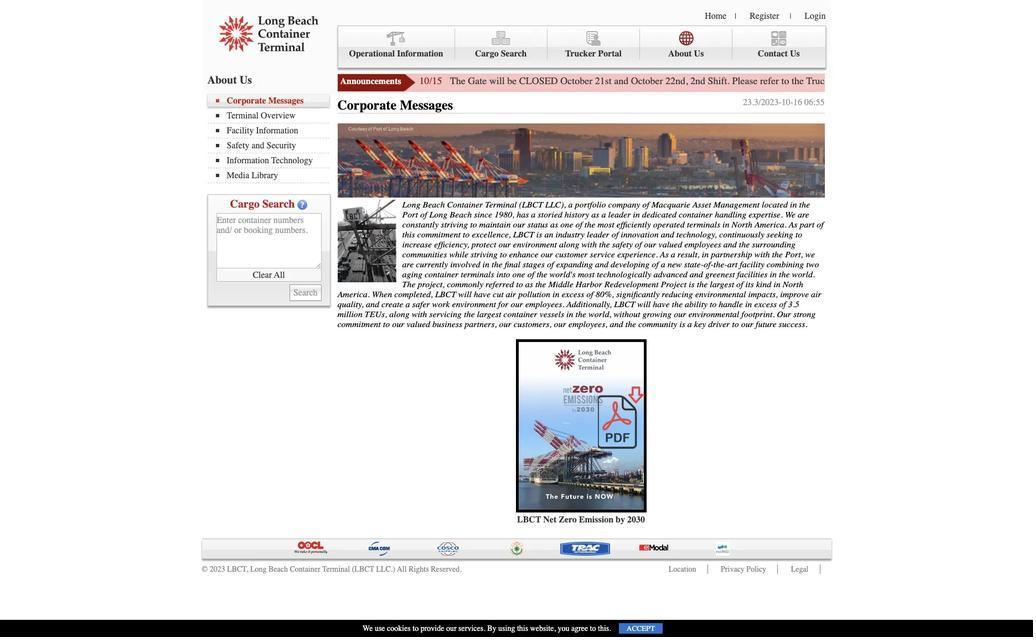 Task type: vqa. For each thing, say whether or not it's contained in the screenshot.
Exam Status
no



Task type: locate. For each thing, give the bounding box(es) containing it.
overview
[[261, 111, 296, 121]]

all inside clear all button
[[274, 270, 285, 280]]

2 vertical spatial is
[[680, 319, 686, 329]]

gate
[[644, 73, 659, 82], [468, 75, 487, 87], [832, 75, 851, 87]]

© 2023 lbct, long beach container terminal (lbct llc.) all rights reserved.
[[202, 565, 462, 574]]

corporate
[[227, 96, 266, 106], [338, 97, 397, 113]]

llc),
[[545, 200, 566, 210]]

leader up service
[[587, 230, 610, 240]]

expertise.
[[749, 210, 783, 220]]

cargo search link
[[455, 29, 548, 60]]

gate left trac
[[468, 75, 487, 87]]

corporate messages terminal overview facility information safety and security information technology media library
[[227, 96, 313, 181]]

0 vertical spatial commitment
[[417, 230, 461, 240]]

state-
[[684, 260, 704, 270]]

commitment up communities
[[417, 230, 461, 240]]

about inside menu bar
[[668, 49, 692, 59]]

0 vertical spatial container
[[447, 200, 483, 210]]

1 | from the left
[[735, 12, 737, 21]]

corporate down empty
[[227, 96, 266, 106]]

2 air from the left
[[811, 289, 822, 299]]

teus,
[[365, 309, 387, 319]]

company
[[608, 200, 640, 210]]

0 vertical spatial are
[[798, 210, 810, 220]]

most right world's
[[578, 270, 595, 279]]

0 horizontal spatial corporate
[[227, 96, 266, 106]]

information down the safety
[[227, 156, 269, 166]]

for left th
[[1012, 75, 1024, 87]]

lbct net zero emission by 2030
[[517, 515, 645, 525]]

search
[[501, 49, 527, 59], [262, 198, 295, 210]]

1 horizontal spatial |
[[790, 12, 792, 21]]

a
[[569, 200, 573, 210], [531, 210, 536, 220], [602, 210, 606, 220], [671, 250, 676, 260], [661, 260, 666, 270], [406, 299, 410, 309], [688, 319, 692, 329]]

by
[[616, 515, 625, 525]]

0 vertical spatial valued
[[659, 240, 682, 250]]

1 horizontal spatial largest
[[710, 279, 734, 289]]

will down redevelopment
[[638, 299, 651, 309]]

1 horizontal spatial as
[[551, 220, 558, 230]]

corporate down announcements
[[338, 97, 397, 113]]

0 vertical spatial information
[[397, 49, 443, 59]]

cameras
[[721, 73, 749, 82]]

disputes
[[423, 73, 449, 82]]

1 vertical spatial striving
[[471, 250, 498, 260]]

login
[[805, 11, 826, 21]]

with up "facilities"
[[755, 250, 770, 260]]

for inside "long beach container terminal (lbct llc), a portfolio company of macquarie asset management located in the port of long beach since 1980, has a storied history as a leader in dedicated container handling expertise. we are constantly striving to maintain our status as one of the most efficiently operated terminals in north america. as part of this commitment to excellence, lbct is an industry leader of innovation and technology, continuously seeking to increase efficiency, protect our environment along with the safety of our valued employees and the surrounding communities while striving to enhance our customer service experience. as a result, in partnership with the port, we are currently involved in the final stages of expanding and developing of a new state-of-the-art facility combining two aging container terminals into one of the world's most technologically advanced and greenest facilities in the world. the project, commonly referred to as the middle harbor redevelopment project is the largest of its kind in north america. when completed, lbct will have cut air pollution in excess of 80%, significantly reducing environmental impacts, improve air quality, and create a safer work environment for our employees. additionally, lbct will have the ability to handle in excess of 3.5 million teus, along with servicing the largest container vessels in the world, without growing our environmental footprint. our strong commitment to our valued business partners, our customers, our employees, and the community is a key driver to our future success."
[[498, 299, 509, 309]]

information technology link
[[216, 156, 329, 166]]

cookies
[[387, 624, 411, 634]]

2 october from the left
[[631, 75, 663, 87]]

10/15
[[420, 75, 442, 87]]

developing
[[611, 260, 650, 270]]

terminals
[[687, 220, 721, 230], [461, 270, 494, 279]]

0 horizontal spatial most
[[578, 270, 595, 279]]

search up trac
[[501, 49, 527, 59]]

legal link
[[791, 565, 809, 574]]

free time & disputes link
[[377, 65, 455, 91]]

2 horizontal spatial is
[[689, 279, 695, 289]]

80%,
[[596, 289, 614, 299]]

with down the completed,
[[412, 309, 427, 319]]

world's
[[550, 270, 576, 279]]

container
[[679, 210, 713, 220], [425, 270, 459, 279], [504, 309, 538, 319]]

(lbct up status
[[519, 200, 543, 210]]

october left the 21st
[[561, 75, 593, 87]]

menu bar containing corporate messages
[[207, 95, 335, 183]]

1 horizontal spatial we
[[785, 210, 796, 220]]

messages down "10/15"
[[400, 97, 453, 113]]

messages for corporate messages terminal overview facility information safety and security information technology media library
[[268, 96, 304, 106]]

web
[[881, 75, 897, 87]]

about
[[668, 49, 692, 59], [207, 74, 237, 86]]

to left maintain
[[470, 220, 477, 230]]

us up 2nd
[[694, 49, 704, 59]]

valued down safer
[[407, 319, 430, 329]]

1 horizontal spatial for
[[921, 75, 933, 87]]

1 horizontal spatial container
[[504, 309, 538, 319]]

1 vertical spatial the
[[402, 279, 416, 289]]

| left login
[[790, 12, 792, 21]]

0 horizontal spatial north
[[732, 220, 753, 230]]

announcements
[[340, 76, 401, 86]]

valued down operated
[[659, 240, 682, 250]]

menu bar containing operational information
[[211, 25, 826, 91]]

0 horizontal spatial are
[[402, 260, 414, 270]]

2nd
[[691, 75, 706, 87]]

largest down the-
[[710, 279, 734, 289]]

all
[[274, 270, 285, 280], [397, 565, 407, 574]]

one right an
[[561, 220, 573, 230]]

us inside contact us link
[[790, 49, 800, 59]]

2 horizontal spatial container
[[679, 210, 713, 220]]

map
[[789, 73, 804, 82]]

1 vertical spatial container
[[290, 565, 320, 574]]

1 horizontal spatial cargo
[[475, 49, 499, 59]]

located
[[762, 200, 788, 210]]

0 vertical spatial about
[[668, 49, 692, 59]]

one right into
[[513, 270, 525, 279]]

a left new
[[661, 260, 666, 270]]

lbct,
[[227, 565, 248, 574]]

a left key
[[688, 319, 692, 329]]

2 horizontal spatial beach
[[450, 210, 472, 220]]

0 vertical spatial striving
[[441, 220, 468, 230]]

work
[[432, 299, 450, 309]]

us inside about us link
[[694, 49, 704, 59]]

None submit
[[290, 285, 322, 301]]

all right clear
[[274, 270, 285, 280]]

0 horizontal spatial about
[[207, 74, 237, 86]]

0 horizontal spatial |
[[735, 12, 737, 21]]

leader up innovation
[[608, 210, 631, 220]]

1 vertical spatial cargo
[[230, 198, 260, 210]]

we
[[785, 210, 796, 220], [363, 624, 373, 634]]

we
[[806, 250, 815, 260]]

1 horizontal spatial hours
[[854, 75, 878, 87]]

free time & disputes
[[382, 73, 449, 82]]

1 horizontal spatial us
[[694, 49, 704, 59]]

0 horizontal spatial is
[[537, 230, 542, 240]]

time
[[398, 73, 413, 82]]

in right result,
[[702, 250, 709, 260]]

environment up the stages
[[513, 240, 557, 250]]

1 vertical spatial environmental
[[689, 309, 740, 319]]

contact
[[758, 49, 788, 59]]

0 horizontal spatial we
[[363, 624, 373, 634]]

0 vertical spatial this
[[402, 230, 415, 240]]

cargo inside menu bar
[[475, 49, 499, 59]]

hours left 2nd
[[661, 73, 680, 82]]

air
[[506, 289, 516, 299], [811, 289, 822, 299]]

as left part
[[789, 220, 798, 230]]

to right driver
[[732, 319, 739, 329]]

0 horizontal spatial container
[[290, 565, 320, 574]]

beach
[[423, 200, 445, 210], [450, 210, 472, 220], [269, 565, 288, 574]]

cargo
[[475, 49, 499, 59], [230, 198, 260, 210]]

terminal inside "long beach container terminal (lbct llc), a portfolio company of macquarie asset management located in the port of long beach since 1980, has a storied history as a leader in dedicated container handling expertise. we are constantly striving to maintain our status as one of the most efficiently operated terminals in north america. as part of this commitment to excellence, lbct is an industry leader of innovation and technology, continuously seeking to increase efficiency, protect our environment along with the safety of our valued employees and the surrounding communities while striving to enhance our customer service experience. as a result, in partnership with the port, we are currently involved in the final stages of expanding and developing of a new state-of-the-art facility combining two aging container terminals into one of the world's most technologically advanced and greenest facilities in the world. the project, commonly referred to as the middle harbor redevelopment project is the largest of its kind in north america. when completed, lbct will have cut air pollution in excess of 80%, significantly reducing environmental impacts, improve air quality, and create a safer work environment for our employees. additionally, lbct will have the ability to handle in excess of 3.5 million teus, along with servicing the largest container vessels in the world, without growing our environmental footprint. our strong commitment to our valued business partners, our customers, our employees, and the community is a key driver to our future success."
[[485, 200, 517, 210]]

north down the management
[[732, 220, 753, 230]]

long
[[402, 200, 421, 210], [429, 210, 448, 220], [250, 565, 267, 574]]

0 horizontal spatial (lbct
[[352, 565, 374, 574]]

1 horizontal spatial messages
[[400, 97, 453, 113]]

empty
[[228, 73, 249, 82]]

0 vertical spatial along
[[559, 240, 580, 250]]

services.
[[459, 624, 486, 634]]

excess
[[562, 289, 585, 299], [755, 299, 777, 309]]

1 horizontal spatial gate
[[644, 73, 659, 82]]

1 horizontal spatial truck
[[807, 75, 830, 87]]

0 horizontal spatial cargo
[[230, 198, 260, 210]]

messages up overview
[[268, 96, 304, 106]]

trac
[[502, 73, 516, 82]]

employees,
[[569, 319, 608, 329]]

and up art
[[724, 240, 737, 250]]

1 vertical spatial all
[[397, 565, 407, 574]]

north up 3.5
[[783, 279, 804, 289]]

1 horizontal spatial search
[[501, 49, 527, 59]]

register link
[[750, 11, 780, 21]]

this.
[[598, 624, 611, 634]]

0 horizontal spatial will
[[459, 289, 472, 299]]

0 horizontal spatial air
[[506, 289, 516, 299]]

1 horizontal spatial container
[[447, 200, 483, 210]]

long beach container terminal (lbct llc), a portfolio company of macquarie asset management located in the port of long beach since 1980, has a storied history as a leader in dedicated container handling expertise. we are constantly striving to maintain our status as one of the most efficiently operated terminals in north america. as part of this commitment to excellence, lbct is an industry leader of innovation and technology, continuously seeking to increase efficiency, protect our environment along with the safety of our valued employees and the surrounding communities while striving to enhance our customer service experience. as a result, in partnership with the port, we are currently involved in the final stages of expanding and developing of a new state-of-the-art facility combining two aging container terminals into one of the world's most technologically advanced and greenest facilities in the world. the project, commonly referred to as the middle harbor redevelopment project is the largest of its kind in north america. when completed, lbct will have cut air pollution in excess of 80%, significantly reducing environmental impacts, improve air quality, and create a safer work environment for our employees. additionally, lbct will have the ability to handle in excess of 3.5 million teus, along with servicing the largest container vessels in the world, without growing our environmental footprint. our strong commitment to our valued business partners, our customers, our employees, and the community is a key driver to our future success.
[[338, 200, 824, 329]]

search down media library link
[[262, 198, 295, 210]]

0 vertical spatial environmental
[[695, 289, 746, 299]]

0 horizontal spatial along
[[390, 309, 410, 319]]

our down create
[[392, 319, 405, 329]]

accept
[[627, 625, 655, 633]]

0 vertical spatial about us
[[668, 49, 704, 59]]

hours
[[661, 73, 680, 82], [854, 75, 878, 87]]

0 horizontal spatial with
[[412, 309, 427, 319]]

the left ability
[[672, 299, 683, 309]]

2023
[[210, 565, 225, 574]]

will right the work
[[459, 289, 472, 299]]

about us
[[668, 49, 704, 59], [207, 74, 252, 86]]

1 horizontal spatial as
[[789, 220, 798, 230]]

air right cut
[[506, 289, 516, 299]]

as down the stages
[[525, 279, 533, 289]]

employees.
[[525, 299, 565, 309]]

0 horizontal spatial this
[[402, 230, 415, 240]]

the
[[450, 75, 466, 87], [402, 279, 416, 289]]

truck
[[624, 73, 643, 82], [807, 75, 830, 87]]

enhance
[[509, 250, 539, 260]]

1 horizontal spatial october
[[631, 75, 663, 87]]

environmental
[[695, 289, 746, 299], [689, 309, 740, 319]]

significantly
[[617, 289, 660, 299]]

truck right status
[[624, 73, 643, 82]]

excess up future
[[755, 299, 777, 309]]

striving down 'excellence,'
[[471, 250, 498, 260]]

cargo search down the library
[[230, 198, 295, 210]]

into
[[497, 270, 510, 279]]

in right the located
[[790, 200, 797, 210]]

operational information menu item
[[211, 29, 821, 91]]

the up facility
[[739, 240, 750, 250]]

1 vertical spatial leader
[[587, 230, 610, 240]]

zero
[[559, 515, 577, 525]]

status
[[528, 220, 548, 230]]

operated
[[653, 220, 685, 230]]

corporate inside corporate messages terminal overview facility information safety and security information technology media library
[[227, 96, 266, 106]]

(lbct inside "long beach container terminal (lbct llc), a portfolio company of macquarie asset management located in the port of long beach since 1980, has a storied history as a leader in dedicated container handling expertise. we are constantly striving to maintain our status as one of the most efficiently operated terminals in north america. as part of this commitment to excellence, lbct is an industry leader of innovation and technology, continuously seeking to increase efficiency, protect our environment along with the safety of our valued employees and the surrounding communities while striving to enhance our customer service experience. as a result, in partnership with the port, we are currently involved in the final stages of expanding and developing of a new state-of-the-art facility combining two aging container terminals into one of the world's most technologically advanced and greenest facilities in the world. the project, commonly referred to as the middle harbor redevelopment project is the largest of its kind in north america. when completed, lbct will have cut air pollution in excess of 80%, significantly reducing environmental impacts, improve air quality, and create a safer work environment for our employees. additionally, lbct will have the ability to handle in excess of 3.5 million teus, along with servicing the largest container vessels in the world, without growing our environmental footprint. our strong commitment to our valued business partners, our customers, our employees, and the community is a key driver to our future success."
[[519, 200, 543, 210]]

commitment down quality,
[[338, 319, 381, 329]]

are right the located
[[798, 210, 810, 220]]

0 horizontal spatial truck
[[624, 73, 643, 82]]

gate
[[965, 75, 981, 87]]

0 horizontal spatial the
[[402, 279, 416, 289]]

0 vertical spatial environment
[[513, 240, 557, 250]]

0 vertical spatial north
[[732, 220, 753, 230]]

the left the middle at the top of the page
[[536, 279, 546, 289]]

about us up 'corporate messages' link
[[207, 74, 252, 86]]

a right 'llc),'
[[569, 200, 573, 210]]

2 horizontal spatial as
[[592, 210, 600, 220]]

of right "company"
[[643, 200, 650, 210]]

1 vertical spatial container
[[425, 270, 459, 279]]

industry
[[556, 230, 585, 240]]

1 vertical spatial as
[[660, 250, 669, 260]]

this down port
[[402, 230, 415, 240]]

have up community
[[653, 299, 670, 309]]

america. up million on the left of the page
[[338, 289, 370, 299]]

as
[[592, 210, 600, 220], [551, 220, 558, 230], [525, 279, 533, 289]]

of down the portfolio
[[576, 220, 583, 230]]

0 horizontal spatial for
[[498, 299, 509, 309]]

1 vertical spatial america.
[[338, 289, 370, 299]]

facility
[[740, 260, 765, 270]]

menu bar
[[211, 25, 826, 91], [207, 95, 335, 183]]

with
[[582, 240, 597, 250], [755, 250, 770, 260], [412, 309, 427, 319]]

and right employees,
[[610, 319, 623, 329]]

0 horizontal spatial as
[[525, 279, 533, 289]]

clear all
[[253, 270, 285, 280]]

1 vertical spatial menu bar
[[207, 95, 335, 183]]

about us link
[[640, 29, 733, 60]]

0 horizontal spatial all
[[274, 270, 285, 280]]

2 horizontal spatial with
[[755, 250, 770, 260]]

us for contact us link
[[790, 49, 800, 59]]

1 vertical spatial one
[[513, 270, 525, 279]]

container up technology,
[[679, 210, 713, 220]]

be
[[507, 75, 517, 87]]

1 horizontal spatial cargo search
[[475, 49, 527, 59]]

our down the efficiently
[[644, 240, 657, 250]]

facility information link
[[216, 126, 329, 136]]

(lbct left the llc.)
[[352, 565, 374, 574]]

1 vertical spatial largest
[[477, 309, 501, 319]]

pollution
[[519, 289, 551, 299]]

about up the 22nd,
[[668, 49, 692, 59]]

safer
[[412, 299, 430, 309]]

1 vertical spatial this
[[517, 624, 528, 634]]

information up '&'
[[397, 49, 443, 59]]

future
[[756, 319, 777, 329]]

messages inside corporate messages terminal overview facility information safety and security information technology media library
[[268, 96, 304, 106]]

0 vertical spatial america.
[[755, 220, 787, 230]]

empty restrictions link
[[223, 65, 293, 91]]

cargo up resources
[[475, 49, 499, 59]]

of
[[643, 200, 650, 210], [420, 210, 427, 220], [576, 220, 583, 230], [817, 220, 824, 230], [612, 230, 619, 240], [635, 240, 642, 250], [547, 260, 554, 270], [652, 260, 659, 270], [528, 270, 535, 279], [737, 279, 744, 289], [587, 289, 594, 299], [779, 299, 786, 309]]

operational information
[[349, 49, 443, 59]]

we left use
[[363, 624, 373, 634]]

beach up constantly
[[423, 200, 445, 210]]

is left key
[[680, 319, 686, 329]]

0 vertical spatial we
[[785, 210, 796, 220]]

0 vertical spatial all
[[274, 270, 285, 280]]

container down pollution
[[504, 309, 538, 319]]

1 vertical spatial (lbct
[[352, 565, 374, 574]]

gate inside 'link'
[[644, 73, 659, 82]]

long right 'lbct,'
[[250, 565, 267, 574]]

its
[[746, 279, 754, 289]]

beach left since
[[450, 210, 472, 220]]

0 horizontal spatial one
[[513, 270, 525, 279]]

corporate for corporate messages
[[338, 97, 397, 113]]

and right the safety
[[252, 141, 264, 151]]

october left the 22nd,
[[631, 75, 663, 87]]

striving up efficiency,
[[441, 220, 468, 230]]

part
[[800, 220, 815, 230]]



Task type: describe. For each thing, give the bounding box(es) containing it.
the left safety on the right top
[[599, 240, 610, 250]]

0 horizontal spatial excess
[[562, 289, 585, 299]]

the inside "long beach container terminal (lbct llc), a portfolio company of macquarie asset management located in the port of long beach since 1980, has a storied history as a leader in dedicated container handling expertise. we are constantly striving to maintain our status as one of the most efficiently operated terminals in north america. as part of this commitment to excellence, lbct is an industry leader of innovation and technology, continuously seeking to increase efficiency, protect our environment along with the safety of our valued employees and the surrounding communities while striving to enhance our customer service experience. as a result, in partnership with the port, we are currently involved in the final stages of expanding and developing of a new state-of-the-art facility combining two aging container terminals into one of the world's most technologically advanced and greenest facilities in the world. the project, commonly referred to as the middle harbor redevelopment project is the largest of its kind in north america. when completed, lbct will have cut air pollution in excess of 80%, significantly reducing environmental impacts, improve air quality, and create a safer work environment for our employees. additionally, lbct will have the ability to handle in excess of 3.5 million teus, along with servicing the largest container vessels in the world, without growing our environmental footprint. our strong commitment to our valued business partners, our customers, our employees, and the community is a key driver to our future success."
[[402, 279, 416, 289]]

1 horizontal spatial valued
[[659, 240, 682, 250]]

the left world.
[[779, 270, 790, 279]]

world.
[[792, 270, 815, 279]]

terminal overview link
[[216, 111, 329, 121]]

0 vertical spatial terminals
[[687, 220, 721, 230]]

0 vertical spatial one
[[561, 220, 573, 230]]

search inside menu bar
[[501, 49, 527, 59]]

a left result,
[[671, 250, 676, 260]]

to up into
[[500, 250, 507, 260]]

contact us
[[758, 49, 800, 59]]

2 horizontal spatial gate
[[832, 75, 851, 87]]

clear all button
[[216, 269, 322, 282]]

terminal map
[[759, 73, 804, 82]]

the right servicing
[[464, 309, 475, 319]]

shift.
[[708, 75, 730, 87]]

0 horizontal spatial beach
[[269, 565, 288, 574]]

0 horizontal spatial terminals
[[461, 270, 494, 279]]

in down protect
[[483, 260, 490, 270]]

in up innovation
[[633, 210, 640, 220]]

cut
[[493, 289, 504, 299]]

use
[[375, 624, 385, 634]]

seeking
[[767, 230, 794, 240]]

2 | from the left
[[790, 12, 792, 21]]

of right safety on the right top
[[635, 240, 642, 250]]

1 air from the left
[[506, 289, 516, 299]]

1 horizontal spatial have
[[653, 299, 670, 309]]

macquarie
[[652, 200, 691, 210]]

1 vertical spatial commitment
[[338, 319, 381, 329]]

partnership
[[711, 250, 753, 260]]

contact us link
[[733, 29, 825, 60]]

redevelopment
[[605, 279, 659, 289]]

terminal map link
[[754, 65, 809, 91]]

messages for corporate messages
[[400, 97, 453, 113]]

improve
[[781, 289, 809, 299]]

the up part
[[799, 200, 810, 210]]

this inside "long beach container terminal (lbct llc), a portfolio company of macquarie asset management located in the port of long beach since 1980, has a storied history as a leader in dedicated container handling expertise. we are constantly striving to maintain our status as one of the most efficiently operated terminals in north america. as part of this commitment to excellence, lbct is an industry leader of innovation and technology, continuously seeking to increase efficiency, protect our environment along with the safety of our valued employees and the surrounding communities while striving to enhance our customer service experience. as a result, in partnership with the port, we are currently involved in the final stages of expanding and developing of a new state-of-the-art facility combining two aging container terminals into one of the world's most technologically advanced and greenest facilities in the world. the project, commonly referred to as the middle harbor redevelopment project is the largest of its kind in north america. when completed, lbct will have cut air pollution in excess of 80%, significantly reducing environmental impacts, improve air quality, and create a safer work environment for our employees. additionally, lbct will have the ability to handle in excess of 3.5 million teus, along with servicing the largest container vessels in the world, without growing our environmental footprint. our strong commitment to our valued business partners, our customers, our employees, and the community is a key driver to our future success."
[[402, 230, 415, 240]]

dedicated
[[642, 210, 677, 220]]

lbct up servicing
[[435, 289, 456, 299]]

about us inside menu bar
[[668, 49, 704, 59]]

operational information link
[[338, 29, 455, 60]]

16
[[794, 97, 803, 107]]

our left status
[[513, 220, 525, 230]]

of up pollution
[[528, 270, 535, 279]]

the-
[[714, 260, 728, 270]]

1 vertical spatial information
[[256, 126, 298, 136]]

corporate for corporate messages terminal overview facility information safety and security information technology media library
[[227, 96, 266, 106]]

greenest
[[706, 270, 735, 279]]

customer
[[555, 250, 588, 260]]

1 horizontal spatial along
[[559, 240, 580, 250]]

10/15 the gate will be closed october 21st and october 22nd, 2nd shift. please refer to the truck gate hours web page for further gate details for th
[[420, 75, 1033, 87]]

of-
[[704, 260, 714, 270]]

efficiency,
[[434, 240, 469, 250]]

has
[[517, 210, 529, 220]]

to right refer
[[782, 75, 790, 87]]

safety
[[612, 240, 633, 250]]

new
[[668, 260, 682, 270]]

0 vertical spatial leader
[[608, 210, 631, 220]]

a left safer
[[406, 299, 410, 309]]

Enter container numbers and/ or booking numbers.  text field
[[216, 213, 322, 269]]

and inside corporate messages terminal overview facility information safety and security information technology media library
[[252, 141, 264, 151]]

middle
[[549, 279, 574, 289]]

trac intermodal link
[[497, 65, 558, 91]]

our down employees. on the top right of page
[[554, 319, 566, 329]]

corporate messages
[[338, 97, 453, 113]]

to right into
[[516, 279, 523, 289]]

expanding
[[556, 260, 593, 270]]

register
[[750, 11, 780, 21]]

business
[[433, 319, 463, 329]]

of right port
[[420, 210, 427, 220]]

our left future
[[741, 319, 754, 329]]

1 horizontal spatial excess
[[755, 299, 777, 309]]

1 horizontal spatial will
[[489, 75, 505, 87]]

security
[[267, 141, 296, 151]]

aging
[[402, 270, 423, 279]]

0 horizontal spatial america.
[[338, 289, 370, 299]]

of left 80%,
[[587, 289, 594, 299]]

0 horizontal spatial gate
[[468, 75, 487, 87]]

1 vertical spatial we
[[363, 624, 373, 634]]

1 vertical spatial is
[[689, 279, 695, 289]]

1 horizontal spatial long
[[402, 200, 421, 210]]

resources link
[[455, 65, 497, 91]]

1 horizontal spatial with
[[582, 240, 597, 250]]

trucker
[[565, 49, 596, 59]]

lbct down redevelopment
[[614, 299, 635, 309]]

1 horizontal spatial america.
[[755, 220, 787, 230]]

1 vertical spatial about
[[207, 74, 237, 86]]

service
[[590, 250, 615, 260]]

without
[[614, 309, 641, 319]]

in up the vessels
[[553, 289, 560, 299]]

3.5
[[788, 299, 800, 309]]

to left this.
[[590, 624, 596, 634]]

agree
[[572, 624, 588, 634]]

advanced
[[654, 270, 688, 279]]

container inside "long beach container terminal (lbct llc), a portfolio company of macquarie asset management located in the port of long beach since 1980, has a storied history as a leader in dedicated container handling expertise. we are constantly striving to maintain our status as one of the most efficiently operated terminals in north america. as part of this commitment to excellence, lbct is an industry leader of innovation and technology, continuously seeking to increase efficiency, protect our environment along with the safety of our valued employees and the surrounding communities while striving to enhance our customer service experience. as a result, in partnership with the port, we are currently involved in the final stages of expanding and developing of a new state-of-the-art facility combining two aging container terminals into one of the world's most technologically advanced and greenest facilities in the world. the project, commonly referred to as the middle harbor redevelopment project is the largest of its kind in north america. when completed, lbct will have cut air pollution in excess of 80%, significantly reducing environmental impacts, improve air quality, and create a safer work environment for our employees. additionally, lbct will have the ability to handle in excess of 3.5 million teus, along with servicing the largest container vessels in the world, without growing our environmental footprint. our strong commitment to our valued business partners, our customers, our employees, and the community is a key driver to our future success."
[[447, 200, 483, 210]]

the left final
[[492, 260, 503, 270]]

1 horizontal spatial striving
[[471, 250, 498, 260]]

1 horizontal spatial this
[[517, 624, 528, 634]]

reducing
[[662, 289, 693, 299]]

library
[[252, 171, 278, 181]]

excellence,
[[472, 230, 511, 240]]

restrictions
[[251, 73, 288, 82]]

technology,
[[677, 230, 717, 240]]

truck gate hours link
[[618, 65, 686, 91]]

facility
[[227, 126, 254, 136]]

the up 16
[[792, 75, 804, 87]]

0 horizontal spatial long
[[250, 565, 267, 574]]

legal
[[791, 565, 809, 574]]

our right partners,
[[499, 319, 512, 329]]

location link
[[669, 565, 697, 574]]

2 vertical spatial information
[[227, 156, 269, 166]]

to right seeking
[[796, 230, 803, 240]]

to left protect
[[463, 230, 470, 240]]

of right the stages
[[547, 260, 554, 270]]

of right part
[[817, 220, 824, 230]]

0 horizontal spatial valued
[[407, 319, 430, 329]]

of left its
[[737, 279, 744, 289]]

of left 3.5
[[779, 299, 786, 309]]

1 october from the left
[[561, 75, 593, 87]]

our right provide
[[446, 624, 457, 634]]

safety
[[227, 141, 249, 151]]

2030
[[628, 515, 645, 525]]

terminal cameras
[[691, 73, 749, 82]]

0 horizontal spatial container
[[425, 270, 459, 279]]

1 horizontal spatial most
[[598, 220, 615, 230]]

a right has
[[531, 210, 536, 220]]

efficiently
[[617, 220, 651, 230]]

our right protect
[[499, 240, 511, 250]]

portal
[[598, 49, 622, 59]]

handle
[[719, 299, 743, 309]]

policy
[[747, 565, 767, 574]]

of up service
[[612, 230, 619, 240]]

protect
[[472, 240, 496, 250]]

technologically
[[597, 270, 652, 279]]

details
[[984, 75, 1010, 87]]

0 horizontal spatial us
[[240, 74, 252, 86]]

lbct left net
[[517, 515, 541, 525]]

0 horizontal spatial cargo search
[[230, 198, 295, 210]]

hours inside 'link'
[[661, 73, 680, 82]]

and left create
[[366, 299, 379, 309]]

us for about us link at the right
[[694, 49, 704, 59]]

the left world's
[[537, 270, 548, 279]]

1 horizontal spatial are
[[798, 210, 810, 220]]

our down reducing
[[674, 309, 686, 319]]

constantly
[[402, 220, 439, 230]]

0 horizontal spatial environment
[[452, 299, 496, 309]]

terminal inside corporate messages terminal overview facility information safety and security information technology media library
[[227, 111, 259, 121]]

further
[[935, 75, 962, 87]]

community
[[639, 319, 677, 329]]

&
[[415, 73, 421, 82]]

information inside menu item
[[397, 49, 443, 59]]

when
[[372, 289, 392, 299]]

and up 'harbor'
[[595, 260, 609, 270]]

2 horizontal spatial for
[[1012, 75, 1024, 87]]

million
[[338, 309, 363, 319]]

our right cut
[[511, 299, 523, 309]]

0 horizontal spatial striving
[[441, 220, 468, 230]]

1 vertical spatial are
[[402, 260, 414, 270]]

in right "facilities"
[[770, 270, 777, 279]]

the down the portfolio
[[585, 220, 596, 230]]

truck inside 'link'
[[624, 73, 643, 82]]

combining
[[767, 260, 804, 270]]

commonly
[[447, 279, 484, 289]]

the left port,
[[772, 250, 783, 260]]

and down dedicated
[[661, 230, 674, 240]]

cargo search inside menu bar
[[475, 49, 527, 59]]

to right cookies at the left bottom of page
[[413, 624, 419, 634]]

and right the 21st
[[614, 75, 629, 87]]

key
[[694, 319, 706, 329]]

0 vertical spatial the
[[450, 75, 466, 87]]

to right ability
[[710, 299, 717, 309]]

the left community
[[626, 319, 636, 329]]

1980,
[[495, 210, 515, 220]]

1 vertical spatial about us
[[207, 74, 252, 86]]

stages
[[523, 260, 545, 270]]

please
[[733, 75, 758, 87]]

©
[[202, 565, 208, 574]]

and left of-
[[690, 270, 703, 279]]

in right the vessels
[[567, 309, 574, 319]]

free
[[382, 73, 396, 82]]

truck gate hours
[[624, 73, 680, 82]]

we use cookies to provide our services. by using this website, you agree to this.
[[363, 624, 611, 634]]

0 horizontal spatial have
[[474, 289, 491, 299]]

lbct up enhance
[[513, 230, 534, 240]]

media library link
[[216, 171, 329, 181]]

2 horizontal spatial will
[[638, 299, 651, 309]]

in right handle
[[745, 299, 752, 309]]

1 horizontal spatial beach
[[423, 200, 445, 210]]

1 horizontal spatial north
[[783, 279, 804, 289]]

2 vertical spatial container
[[504, 309, 538, 319]]

1 horizontal spatial commitment
[[417, 230, 461, 240]]

servicing
[[429, 309, 462, 319]]

in down the management
[[723, 220, 730, 230]]

22nd,
[[666, 75, 688, 87]]

the left world,
[[576, 309, 587, 319]]

in right kind
[[774, 279, 781, 289]]

port,
[[785, 250, 803, 260]]

0 vertical spatial largest
[[710, 279, 734, 289]]

of left new
[[652, 260, 659, 270]]

0 horizontal spatial as
[[660, 250, 669, 260]]

to down create
[[383, 319, 390, 329]]

a left "company"
[[602, 210, 606, 220]]

1 vertical spatial search
[[262, 198, 295, 210]]

impacts,
[[749, 289, 778, 299]]

2 horizontal spatial long
[[429, 210, 448, 220]]

corporate messages link
[[216, 96, 329, 106]]

the up ability
[[697, 279, 708, 289]]

our down an
[[541, 250, 553, 260]]

management
[[714, 200, 760, 210]]

we inside "long beach container terminal (lbct llc), a portfolio company of macquarie asset management located in the port of long beach since 1980, has a storied history as a leader in dedicated container handling expertise. we are constantly striving to maintain our status as one of the most efficiently operated terminals in north america. as part of this commitment to excellence, lbct is an industry leader of innovation and technology, continuously seeking to increase efficiency, protect our environment along with the safety of our valued employees and the surrounding communities while striving to enhance our customer service experience. as a result, in partnership with the port, we are currently involved in the final stages of expanding and developing of a new state-of-the-art facility combining two aging container terminals into one of the world's most technologically advanced and greenest facilities in the world. the project, commonly referred to as the middle harbor redevelopment project is the largest of its kind in north america. when completed, lbct will have cut air pollution in excess of 80%, significantly reducing environmental impacts, improve air quality, and create a safer work environment for our employees. additionally, lbct will have the ability to handle in excess of 3.5 million teus, along with servicing the largest container vessels in the world, without growing our environmental footprint. our strong commitment to our valued business partners, our customers, our employees, and the community is a key driver to our future success."
[[785, 210, 796, 220]]

an
[[545, 230, 554, 240]]



